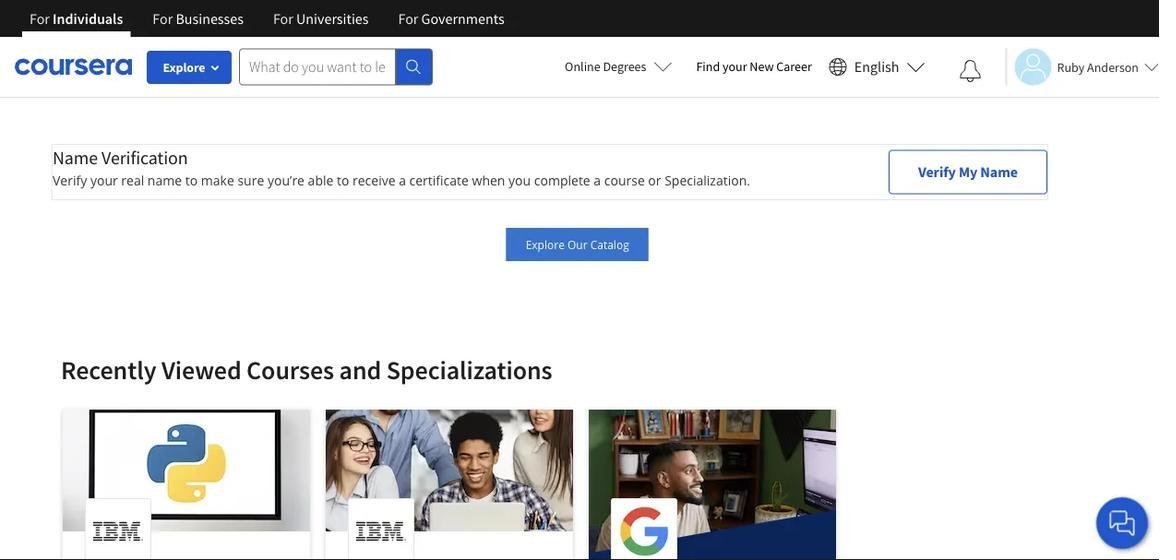 Task type: vqa. For each thing, say whether or not it's contained in the screenshot.
'Learner Image Abigail P.'
no



Task type: describe. For each thing, give the bounding box(es) containing it.
online
[[565, 58, 600, 75]]

certificate
[[409, 172, 469, 189]]

course
[[604, 172, 645, 189]]

for governments
[[398, 9, 504, 28]]

new
[[750, 58, 774, 75]]

coursera image
[[15, 52, 132, 81]]

banner navigation
[[15, 0, 519, 37]]

anderson
[[1087, 59, 1139, 75]]

specializations
[[386, 354, 552, 386]]

make
[[201, 172, 234, 189]]

degrees
[[603, 58, 646, 75]]

when
[[472, 172, 505, 189]]

viewed
[[161, 354, 241, 386]]

ruby anderson button
[[1005, 48, 1159, 85]]

you're
[[268, 172, 305, 189]]

you
[[509, 172, 531, 189]]

name
[[148, 172, 182, 189]]

name verification verify your real name to make sure you're able to receive a certificate when you complete a course or specialization.
[[53, 146, 750, 189]]

for universities
[[273, 9, 369, 28]]

my
[[959, 163, 977, 181]]

your inside name verification verify your real name to make sure you're able to receive a certificate when you complete a course or specialization.
[[90, 172, 118, 189]]

show notifications image
[[959, 60, 981, 82]]

businesses
[[176, 9, 244, 28]]

universities
[[296, 9, 369, 28]]

governments
[[421, 9, 504, 28]]

find
[[696, 58, 720, 75]]

1 to from the left
[[185, 172, 198, 189]]

career
[[776, 58, 812, 75]]

sure
[[238, 172, 264, 189]]

recently viewed courses and specializations carousel element
[[52, 298, 1103, 560]]

ruby
[[1057, 59, 1085, 75]]



Task type: locate. For each thing, give the bounding box(es) containing it.
1 horizontal spatial name
[[980, 163, 1018, 181]]

0 horizontal spatial your
[[90, 172, 118, 189]]

ruby anderson
[[1057, 59, 1139, 75]]

None search field
[[239, 48, 433, 85]]

for for businesses
[[153, 9, 173, 28]]

courses
[[246, 354, 334, 386]]

real
[[121, 172, 144, 189]]

verify inside 'link'
[[918, 163, 956, 181]]

for left universities
[[273, 9, 293, 28]]

What do you want to learn? text field
[[239, 48, 396, 85]]

1 vertical spatial explore
[[526, 237, 565, 252]]

verify inside name verification verify your real name to make sure you're able to receive a certificate when you complete a course or specialization.
[[53, 172, 87, 189]]

recently viewed courses and specializations
[[61, 354, 552, 386]]

your
[[723, 58, 747, 75], [90, 172, 118, 189]]

explore our catalog
[[526, 237, 629, 252]]

1 horizontal spatial a
[[594, 172, 601, 189]]

to
[[185, 172, 198, 189], [337, 172, 349, 189]]

explore inside explore dropdown button
[[163, 59, 205, 76]]

explore left the our
[[526, 237, 565, 252]]

0 horizontal spatial verify
[[53, 172, 87, 189]]

recently
[[61, 354, 156, 386]]

a right receive
[[399, 172, 406, 189]]

or
[[648, 172, 661, 189]]

for individuals
[[30, 9, 123, 28]]

explore our catalog link
[[506, 228, 649, 261]]

and
[[339, 354, 381, 386]]

2 a from the left
[[594, 172, 601, 189]]

explore for explore
[[163, 59, 205, 76]]

online degrees
[[565, 58, 646, 75]]

verification
[[102, 146, 188, 169]]

1 horizontal spatial explore
[[526, 237, 565, 252]]

3 for from the left
[[273, 9, 293, 28]]

specialization.
[[665, 172, 750, 189]]

for businesses
[[153, 9, 244, 28]]

1 horizontal spatial your
[[723, 58, 747, 75]]

0 horizontal spatial name
[[53, 146, 98, 169]]

explore button
[[147, 51, 232, 84]]

your right "find"
[[723, 58, 747, 75]]

verify my name
[[918, 163, 1018, 181]]

for left the governments
[[398, 9, 418, 28]]

explore for explore our catalog
[[526, 237, 565, 252]]

1 a from the left
[[399, 172, 406, 189]]

complete
[[534, 172, 590, 189]]

0 vertical spatial your
[[723, 58, 747, 75]]

0 horizontal spatial to
[[185, 172, 198, 189]]

1 vertical spatial your
[[90, 172, 118, 189]]

name left verification
[[53, 146, 98, 169]]

english button
[[821, 37, 933, 97]]

our
[[568, 237, 587, 252]]

explore down for businesses
[[163, 59, 205, 76]]

verify
[[918, 163, 956, 181], [53, 172, 87, 189]]

online degrees button
[[550, 46, 687, 87]]

name
[[53, 146, 98, 169], [980, 163, 1018, 181]]

0 vertical spatial explore
[[163, 59, 205, 76]]

verify my name link
[[889, 150, 1047, 194]]

your left real
[[90, 172, 118, 189]]

chat with us image
[[1107, 508, 1137, 538]]

find your new career link
[[687, 55, 821, 78]]

for left individuals
[[30, 9, 50, 28]]

individuals
[[53, 9, 123, 28]]

receive
[[353, 172, 395, 189]]

1 horizontal spatial verify
[[918, 163, 956, 181]]

explore inside explore our catalog link
[[526, 237, 565, 252]]

a
[[399, 172, 406, 189], [594, 172, 601, 189]]

explore
[[163, 59, 205, 76], [526, 237, 565, 252]]

verify left my on the top of page
[[918, 163, 956, 181]]

name inside name verification verify your real name to make sure you're able to receive a certificate when you complete a course or specialization.
[[53, 146, 98, 169]]

able
[[308, 172, 333, 189]]

for for universities
[[273, 9, 293, 28]]

0 horizontal spatial a
[[399, 172, 406, 189]]

verify left real
[[53, 172, 87, 189]]

for for individuals
[[30, 9, 50, 28]]

2 to from the left
[[337, 172, 349, 189]]

1 horizontal spatial to
[[337, 172, 349, 189]]

for left businesses
[[153, 9, 173, 28]]

name right my on the top of page
[[980, 163, 1018, 181]]

4 for from the left
[[398, 9, 418, 28]]

english
[[854, 58, 899, 76]]

2 for from the left
[[153, 9, 173, 28]]

0 horizontal spatial explore
[[163, 59, 205, 76]]

a left course
[[594, 172, 601, 189]]

catalog
[[590, 237, 629, 252]]

name inside 'link'
[[980, 163, 1018, 181]]

for for governments
[[398, 9, 418, 28]]

1 for from the left
[[30, 9, 50, 28]]

to left make
[[185, 172, 198, 189]]

find your new career
[[696, 58, 812, 75]]

to right able
[[337, 172, 349, 189]]

for
[[30, 9, 50, 28], [153, 9, 173, 28], [273, 9, 293, 28], [398, 9, 418, 28]]



